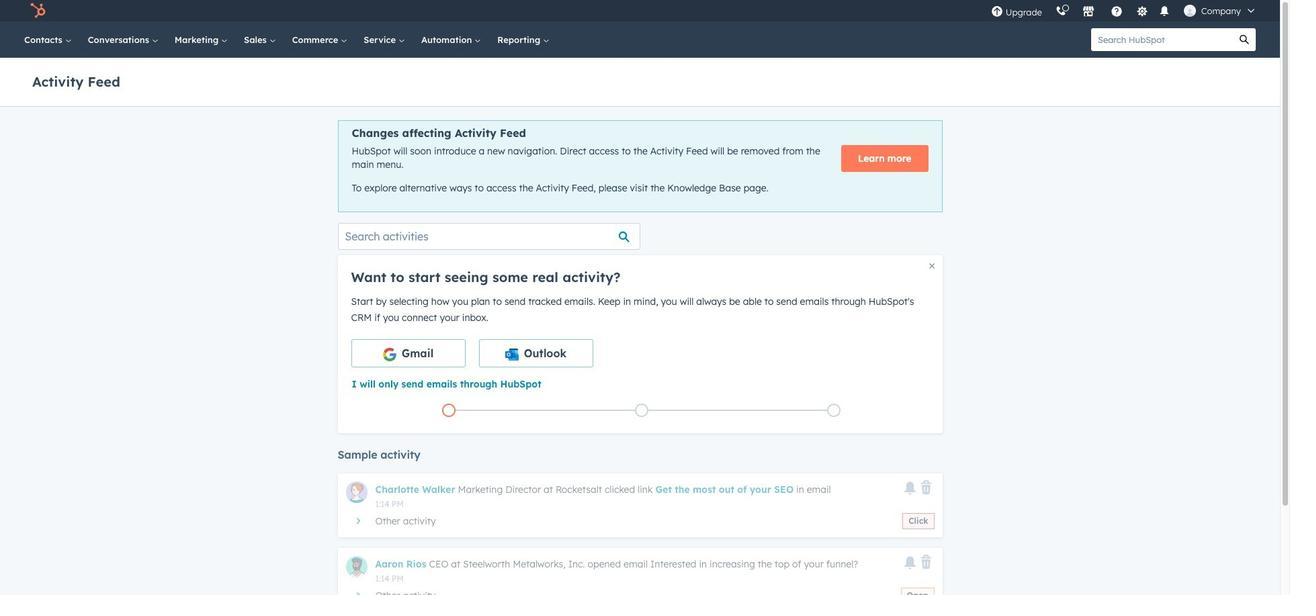 Task type: describe. For each thing, give the bounding box(es) containing it.
close image
[[929, 263, 935, 269]]

jacob simon image
[[1184, 5, 1196, 17]]



Task type: vqa. For each thing, say whether or not it's contained in the screenshot.
Jacob Simon Icon
yes



Task type: locate. For each thing, give the bounding box(es) containing it.
onboarding.steps.finalstep.title image
[[831, 408, 838, 415]]

Search HubSpot search field
[[1092, 28, 1234, 51]]

marketplaces image
[[1083, 6, 1095, 18]]

onboarding.steps.sendtrackedemailingmail.title image
[[638, 408, 645, 415]]

None checkbox
[[351, 339, 466, 368], [479, 339, 593, 368], [351, 339, 466, 368], [479, 339, 593, 368]]

list
[[353, 401, 931, 420]]

menu
[[985, 0, 1264, 22]]

Search activities search field
[[338, 223, 640, 250]]



